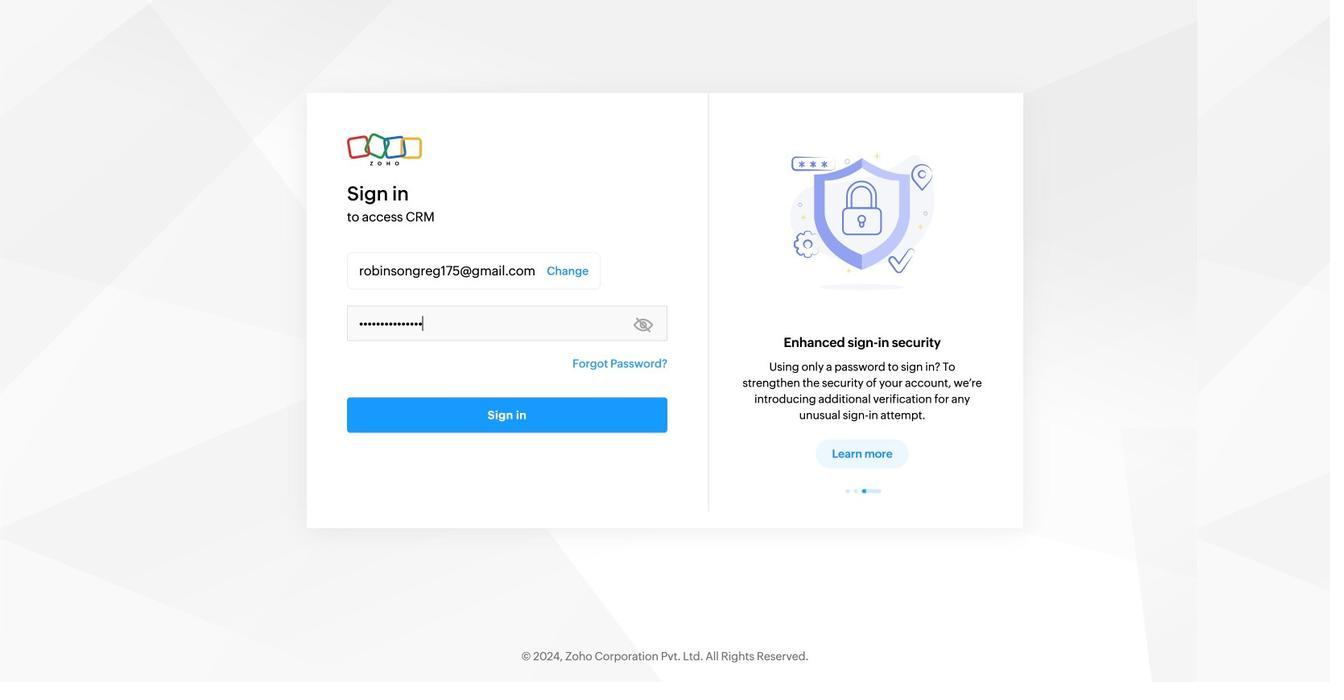 Task type: describe. For each thing, give the bounding box(es) containing it.
Enter password password field
[[347, 306, 668, 341]]



Task type: vqa. For each thing, say whether or not it's contained in the screenshot.
Makeprimary icon
no



